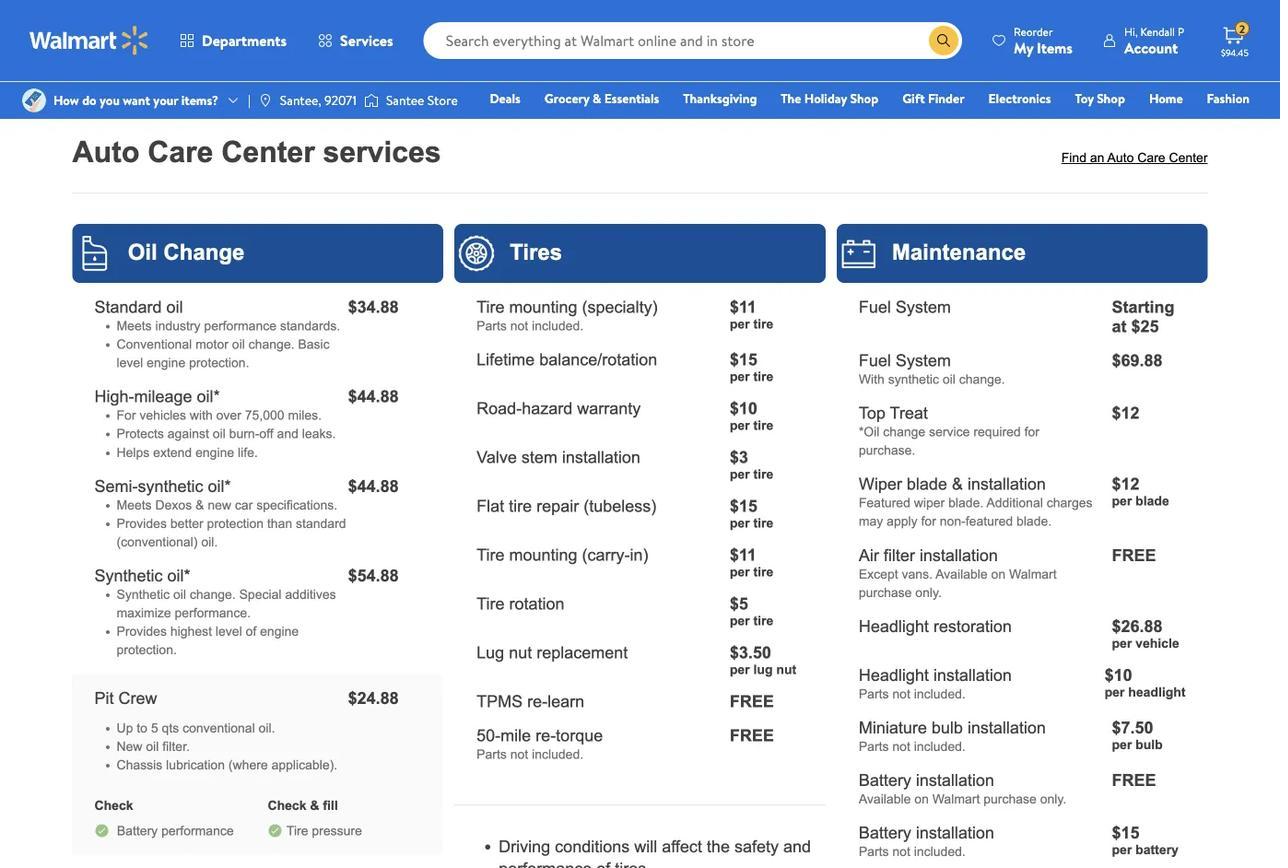 Task type: describe. For each thing, give the bounding box(es) containing it.
your
[[153, 91, 178, 109]]

&
[[593, 89, 601, 107]]

|
[[248, 91, 251, 109]]

electronics link
[[980, 88, 1059, 108]]

deals
[[490, 89, 521, 107]]

fashion
[[1207, 89, 1250, 107]]

debit
[[1139, 115, 1171, 133]]

$94.45
[[1221, 46, 1249, 59]]

the holiday shop link
[[773, 88, 887, 108]]

toy shop
[[1075, 89, 1125, 107]]

the holiday shop
[[781, 89, 878, 107]]

thanksgiving
[[683, 89, 757, 107]]

grocery & essentials
[[545, 89, 659, 107]]

services button
[[302, 18, 409, 63]]

home link
[[1141, 88, 1191, 108]]

holiday
[[804, 89, 847, 107]]

gift finder
[[902, 89, 965, 107]]

shop inside the holiday shop link
[[850, 89, 878, 107]]

items
[[1037, 37, 1073, 58]]

account
[[1124, 37, 1178, 58]]

santee, 92071
[[280, 91, 357, 109]]

kendall
[[1140, 24, 1175, 39]]

home
[[1149, 89, 1183, 107]]

how do you want your items?
[[53, 91, 218, 109]]

hi, kendall p account
[[1124, 24, 1184, 58]]

you
[[100, 91, 120, 109]]

92071
[[324, 91, 357, 109]]

santee,
[[280, 91, 321, 109]]

gift finder link
[[894, 88, 973, 108]]

services
[[340, 30, 393, 51]]

walmart image
[[29, 26, 149, 55]]

free tire repair & warranty image
[[87, 0, 1193, 61]]

walmart+
[[1195, 115, 1250, 133]]

one debit link
[[1100, 114, 1179, 134]]

essentials
[[604, 89, 659, 107]]



Task type: locate. For each thing, give the bounding box(es) containing it.
departments
[[202, 30, 287, 51]]

1 horizontal spatial  image
[[258, 93, 273, 108]]

registry link
[[1029, 114, 1093, 134]]

thanksgiving link
[[675, 88, 765, 108]]

 image for how do you want your items?
[[22, 88, 46, 112]]

fashion link
[[1199, 88, 1258, 108]]

the
[[781, 89, 801, 107]]

search icon image
[[936, 33, 951, 48]]

store
[[427, 91, 458, 109]]

 image
[[364, 91, 379, 110]]

reorder my items
[[1014, 24, 1073, 58]]

 image right |
[[258, 93, 273, 108]]

p
[[1178, 24, 1184, 39]]

2 shop from the left
[[1097, 89, 1125, 107]]

grocery & essentials link
[[536, 88, 668, 108]]

santee store
[[386, 91, 458, 109]]

santee
[[386, 91, 424, 109]]

hi,
[[1124, 24, 1138, 39]]

fashion registry
[[1037, 89, 1250, 133]]

 image for santee, 92071
[[258, 93, 273, 108]]

1 horizontal spatial shop
[[1097, 89, 1125, 107]]

my
[[1014, 37, 1033, 58]]

2
[[1239, 21, 1245, 37]]

how
[[53, 91, 79, 109]]

0 horizontal spatial  image
[[22, 88, 46, 112]]

Walmart Site-Wide search field
[[424, 22, 962, 59]]

shop right holiday
[[850, 89, 878, 107]]

0 horizontal spatial shop
[[850, 89, 878, 107]]

shop right toy at the right of the page
[[1097, 89, 1125, 107]]

toy shop link
[[1067, 88, 1133, 108]]

grocery
[[545, 89, 589, 107]]

departments button
[[164, 18, 302, 63]]

finder
[[928, 89, 965, 107]]

shop
[[850, 89, 878, 107], [1097, 89, 1125, 107]]

do
[[82, 91, 96, 109]]

walmart+ link
[[1186, 114, 1258, 134]]

Search search field
[[424, 22, 962, 59]]

toy
[[1075, 89, 1094, 107]]

registry
[[1037, 115, 1084, 133]]

 image
[[22, 88, 46, 112], [258, 93, 273, 108]]

1 shop from the left
[[850, 89, 878, 107]]

deals link
[[481, 88, 529, 108]]

 image left how
[[22, 88, 46, 112]]

one
[[1108, 115, 1136, 133]]

reorder
[[1014, 24, 1053, 39]]

items?
[[181, 91, 218, 109]]

gift
[[902, 89, 925, 107]]

want
[[123, 91, 150, 109]]

one debit
[[1108, 115, 1171, 133]]

shop inside the toy shop link
[[1097, 89, 1125, 107]]

electronics
[[988, 89, 1051, 107]]



Task type: vqa. For each thing, say whether or not it's contained in the screenshot.
"learn more about strikethrough prices" "icon"
no



